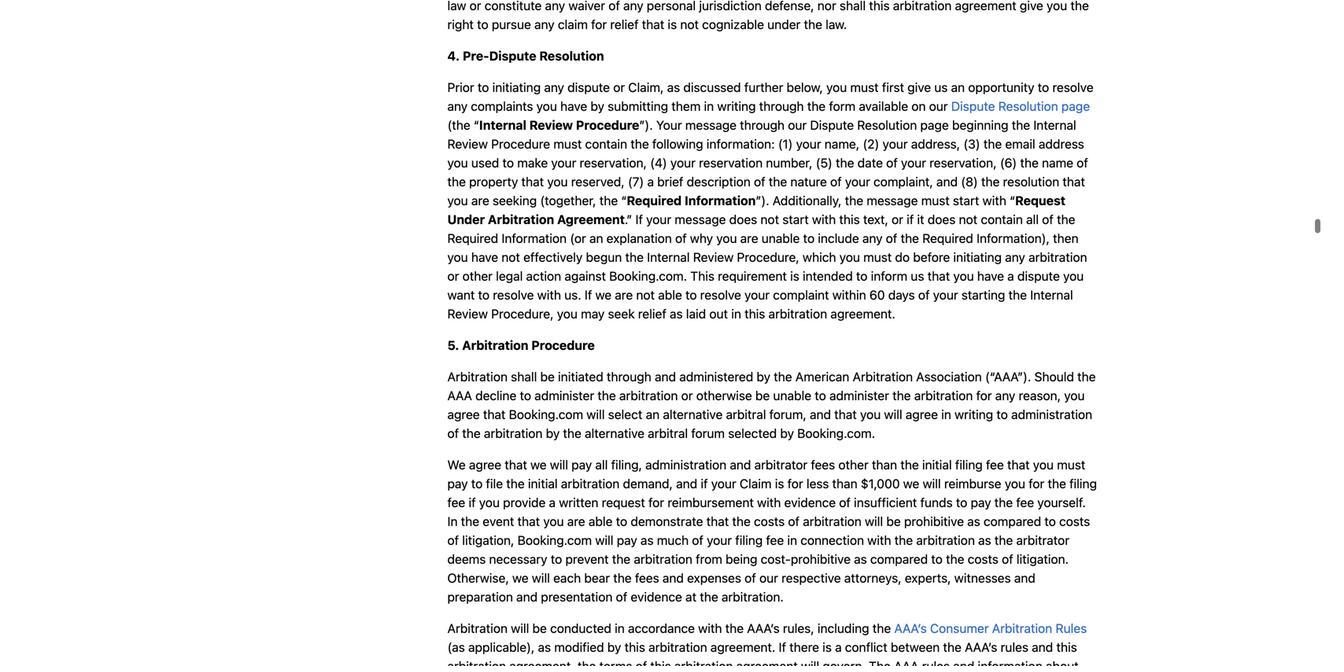 Task type: vqa. For each thing, say whether or not it's contained in the screenshot.
the middle AAA's
yes



Task type: locate. For each thing, give the bounding box(es) containing it.
that down the name
[[1063, 174, 1085, 189]]

1 horizontal spatial fees
[[811, 458, 835, 473]]

we
[[447, 458, 466, 473]]

required down brief
[[627, 193, 682, 208]]

of right date
[[886, 156, 898, 170]]

if
[[907, 212, 914, 227], [701, 477, 708, 492], [469, 495, 476, 510]]

1 horizontal spatial information
[[685, 193, 756, 208]]

that inside ." if your message does not start with this text, or if it does not contain all of the required information (or an explanation of why you are unable to include any of the required information), then you have not effectively begun the internal review procedure, which you must do before initiating any arbitration or other legal action against booking.com. this requirement is intended to inform us that you have a dispute you want to resolve with us. if we are not able to resolve your complaint within 60 days of your starting the internal review procedure, you may seek relief as laid out in this arbitration agreement.
[[928, 269, 950, 284]]

administer down the initiated
[[535, 388, 594, 403]]

1 horizontal spatial initiating
[[953, 250, 1002, 265]]

is inside we agree that we will pay all filing, administration and arbitrator fees other than the initial filing fee that you must pay to file the initial arbitration demand, and if your claim is for less than $1,000 we will reimburse you for the filing fee if you provide a written request for reimbursement with evidence of insufficient funds to pay the fee yourself. in the event that you are able to demonstrate that the costs of arbitration will be prohibitive as compared to costs of litigation, booking.com will pay as much of your filing fee in connection with the arbitration as the arbitrator deems necessary to prevent the arbitration from being cost-prohibitive as compared to the costs of litigation. otherwise, we will each bear the fees and expenses of our respective attorneys, experts, witnesses and preparation and presentation of evidence at the arbitration.
[[775, 477, 784, 492]]

0 horizontal spatial is
[[775, 477, 784, 492]]

0 horizontal spatial than
[[832, 477, 858, 492]]

agreement. inside ." if your message does not start with this text, or if it does not contain all of the required information (or an explanation of why you are unable to include any of the required information), then you have not effectively begun the internal review procedure, which you must do before initiating any arbitration or other legal action against booking.com. this requirement is intended to inform us that you have a dispute you want to resolve with us. if we are not able to resolve your complaint within 60 days of your starting the internal review procedure, you may seek relief as laid out in this arbitration agreement.
[[831, 307, 895, 322]]

agree inside we agree that we will pay all filing, administration and arbitrator fees other than the initial filing fee that you must pay to file the initial arbitration demand, and if your claim is for less than $1,000 we will reimburse you for the filing fee if you provide a written request for reimbursement with evidence of insufficient funds to pay the fee yourself. in the event that you are able to demonstrate that the costs of arbitration will be prohibitive as compared to costs of litigation, booking.com will pay as much of your filing fee in connection with the arbitration as the arbitrator deems necessary to prevent the arbitration from being cost-prohibitive as compared to the costs of litigation. otherwise, we will each bear the fees and expenses of our respective attorneys, experts, witnesses and preparation and presentation of evidence at the arbitration.
[[469, 458, 501, 473]]

1 vertical spatial dispute
[[1017, 269, 1060, 284]]

reimburse
[[944, 477, 1001, 492]]

is up complaint
[[790, 269, 799, 284]]

1 horizontal spatial aaa's
[[894, 621, 927, 636]]

initial
[[922, 458, 952, 473], [528, 477, 558, 492]]

1 horizontal spatial evidence
[[784, 495, 836, 510]]

beginning
[[952, 118, 1008, 133]]

1 vertical spatial all
[[595, 458, 608, 473]]

in inside we agree that we will pay all filing, administration and arbitrator fees other than the initial filing fee that you must pay to file the initial arbitration demand, and if your claim is for less than $1,000 we will reimburse you for the filing fee if you provide a written request for reimbursement with evidence of insufficient funds to pay the fee yourself. in the event that you are able to demonstrate that the costs of arbitration will be prohibitive as compared to costs of litigation, booking.com will pay as much of your filing fee in connection with the arbitration as the arbitrator deems necessary to prevent the arbitration from being cost-prohibitive as compared to the costs of litigation. otherwise, we will each bear the fees and expenses of our respective attorneys, experts, witnesses and preparation and presentation of evidence at the arbitration.
[[787, 533, 797, 548]]

be right shall
[[540, 370, 555, 385]]

by left submitting
[[591, 99, 604, 114]]

booking.com up "prevent"
[[518, 533, 592, 548]]

fee
[[986, 458, 1004, 473], [447, 495, 465, 510], [1016, 495, 1034, 510], [766, 533, 784, 548]]

resolution inside "). your message through our dispute resolution page beginning the internal review procedure must contain the following information: (1) your name, (2) your address, (3) the email address you used to make your reservation, (4) your reservation number, (5) the date of your reservation, (6) the name of the property that you reserved, (7) a brief description of the nature of your complaint, and (8) the resolution that you are seeking (together, the "
[[857, 118, 917, 133]]

1 horizontal spatial does
[[928, 212, 956, 227]]

initiating inside ." if your message does not start with this text, or if it does not contain all of the required information (or an explanation of why you are unable to include any of the required information), then you have not effectively begun the internal review procedure, which you must do before initiating any arbitration or other legal action against booking.com. this requirement is intended to inform us that you have a dispute you want to resolve with us. if we are not able to resolve your complaint within 60 days of your starting the internal review procedure, you may seek relief as laid out in this arbitration agreement.
[[953, 250, 1002, 265]]

presentation
[[541, 590, 613, 605]]

us inside ." if your message does not start with this text, or if it does not contain all of the required information (or an explanation of why you are unable to include any of the required information), then you have not effectively begun the internal review procedure, which you must do before initiating any arbitration or other legal action against booking.com. this requirement is intended to inform us that you have a dispute you want to resolve with us. if we are not able to resolve your complaint within 60 days of your starting the internal review procedure, you may seek relief as laid out in this arbitration agreement.
[[911, 269, 924, 284]]

must up yourself.
[[1057, 458, 1085, 473]]

of right terms
[[636, 659, 647, 667]]

0 horizontal spatial filing
[[735, 533, 763, 548]]

message inside ." if your message does not start with this text, or if it does not contain all of the required information (or an explanation of why you are unable to include any of the required information), then you have not effectively begun the internal review procedure, which you must do before initiating any arbitration or other legal action against booking.com. this requirement is intended to inform us that you have a dispute you want to resolve with us. if we are not able to resolve your complaint within 60 days of your starting the internal review procedure, you may seek relief as laid out in this arbitration agreement.
[[675, 212, 726, 227]]

be inside arbitration will be conducted in accordance with the aaa's rules, including the aaa's consumer arbitration rules (as applicable), as modified by this arbitration agreement. if there is a conflict between the aaa's rules and this arbitration agreement, the terms of this arbitration agreement will govern. the aaa rules and information abou
[[532, 621, 547, 636]]

" up ."
[[621, 193, 627, 208]]

yourself.
[[1037, 495, 1086, 510]]

in inside arbitration will be conducted in accordance with the aaa's rules, including the aaa's consumer arbitration rules (as applicable), as modified by this arbitration agreement. if there is a conflict between the aaa's rules and this arbitration agreement, the terms of this arbitration agreement will govern. the aaa rules and information abou
[[615, 621, 625, 636]]

0 horizontal spatial all
[[595, 458, 608, 473]]

prohibitive
[[904, 514, 964, 529], [791, 552, 851, 567]]

in up 'cost-'
[[787, 533, 797, 548]]

message
[[685, 118, 737, 133], [867, 193, 918, 208], [675, 212, 726, 227]]

2 does from the left
[[928, 212, 956, 227]]

make
[[517, 156, 548, 170]]

if up reimbursement
[[701, 477, 708, 492]]

as inside ." if your message does not start with this text, or if it does not contain all of the required information (or an explanation of why you are unable to include any of the required information), then you have not effectively begun the internal review procedure, which you must do before initiating any arbitration or other legal action against booking.com. this requirement is intended to inform us that you have a dispute you want to resolve with us. if we are not able to resolve your complaint within 60 days of your starting the internal review procedure, you may seek relief as laid out in this arbitration agreement.
[[670, 307, 683, 322]]

procedure
[[576, 118, 639, 133], [491, 137, 550, 152], [531, 338, 595, 353]]

initiated
[[558, 370, 603, 385]]

0 horizontal spatial if
[[585, 288, 592, 303]]

we inside ." if your message does not start with this text, or if it does not contain all of the required information (or an explanation of why you are unable to include any of the required information), then you have not effectively begun the internal review procedure, which you must do before initiating any arbitration or other legal action against booking.com. this requirement is intended to inform us that you have a dispute you want to resolve with us. if we are not able to resolve your complaint within 60 days of your starting the internal review procedure, you may seek relief as laid out in this arbitration agreement.
[[595, 288, 612, 303]]

1 horizontal spatial all
[[1026, 212, 1039, 227]]

be inside we agree that we will pay all filing, administration and arbitrator fees other than the initial filing fee that you must pay to file the initial arbitration demand, and if your claim is for less than $1,000 we will reimburse you for the filing fee if you provide a written request for reimbursement with evidence of insufficient funds to pay the fee yourself. in the event that you are able to demonstrate that the costs of arbitration will be prohibitive as compared to costs of litigation, booking.com will pay as much of your filing fee in connection with the arbitration as the arbitrator deems necessary to prevent the arbitration from being cost-prohibitive as compared to the costs of litigation. otherwise, we will each bear the fees and expenses of our respective attorneys, experts, witnesses and preparation and presentation of evidence at the arbitration.
[[886, 514, 901, 529]]

required down under
[[447, 231, 498, 246]]

arbitration down seeking
[[488, 212, 554, 227]]

1 vertical spatial alternative
[[585, 426, 645, 441]]

0 horizontal spatial aaa
[[447, 388, 472, 403]]

of
[[886, 156, 898, 170], [1077, 156, 1088, 170], [754, 174, 765, 189], [830, 174, 842, 189], [1042, 212, 1054, 227], [675, 231, 687, 246], [886, 231, 897, 246], [918, 288, 930, 303], [447, 426, 459, 441], [839, 495, 851, 510], [788, 514, 800, 529], [447, 533, 459, 548], [692, 533, 703, 548], [1002, 552, 1013, 567], [745, 571, 756, 586], [616, 590, 627, 605], [636, 659, 647, 667]]

procedure down submitting
[[576, 118, 639, 133]]

or inside arbitration shall be initiated through and administered by the american arbitration association ("aaa"). should the aaa decline to administer the arbitration or otherwise be unable to administer the arbitration for any reason, you agree that booking.com will select an alternative arbitral forum, and that you will agree in writing to administration of the arbitration by the alternative arbitral forum selected by booking.com.
[[681, 388, 693, 403]]

insufficient
[[854, 495, 917, 510]]

0 vertical spatial filing
[[955, 458, 983, 473]]

contain inside ." if your message does not start with this text, or if it does not contain all of the required information (or an explanation of why you are unable to include any of the required information), then you have not effectively begun the internal review procedure, which you must do before initiating any arbitration or other legal action against booking.com. this requirement is intended to inform us that you have a dispute you want to resolve with us. if we are not able to resolve your complaint within 60 days of your starting the internal review procedure, you may seek relief as laid out in this arbitration agreement.
[[981, 212, 1023, 227]]

unable down request under arbitration agreement at the top of page
[[762, 231, 800, 246]]

to inside "). your message through our dispute resolution page beginning the internal review procedure must contain the following information: (1) your name, (2) your address, (3) the email address you used to make your reservation, (4) your reservation number, (5) the date of your reservation, (6) the name of the property that you reserved, (7) a brief description of the nature of your complaint, and (8) the resolution that you are seeking (together, the "
[[503, 156, 514, 170]]

2 vertical spatial dispute
[[810, 118, 854, 133]]

1 horizontal spatial arbitrator
[[1016, 533, 1069, 548]]

administer down american
[[829, 388, 889, 403]]

0 vertical spatial page
[[1061, 99, 1090, 114]]

you right complaints
[[536, 99, 557, 114]]

(5)
[[816, 156, 833, 170]]

must up available
[[850, 80, 879, 95]]

0 horizontal spatial start
[[782, 212, 809, 227]]

5.
[[447, 338, 459, 353]]

less
[[807, 477, 829, 492]]

2 horizontal spatial required
[[922, 231, 973, 246]]

0 horizontal spatial initial
[[528, 477, 558, 492]]

applicable),
[[468, 640, 535, 655]]

and up reimbursement
[[676, 477, 697, 492]]

date
[[858, 156, 883, 170]]

writing down association
[[955, 407, 993, 422]]

fees down much
[[635, 571, 659, 586]]

a left written on the left
[[549, 495, 556, 510]]

by down forum,
[[780, 426, 794, 441]]

0 horizontal spatial fees
[[635, 571, 659, 586]]

0 horizontal spatial prohibitive
[[791, 552, 851, 567]]

"). down submitting
[[639, 118, 653, 133]]

unable inside arbitration shall be initiated through and administered by the american arbitration association ("aaa"). should the aaa decline to administer the arbitration or otherwise be unable to administer the arbitration for any reason, you agree that booking.com will select an alternative arbitral forum, and that you will agree in writing to administration of the arbitration by the alternative arbitral forum selected by booking.com.
[[773, 388, 811, 403]]

prohibitive up respective on the bottom right
[[791, 552, 851, 567]]

0 horizontal spatial writing
[[717, 99, 756, 114]]

arbitration right 5. at bottom left
[[462, 338, 528, 353]]

dispute inside dispute resolution page (the " internal review procedure
[[951, 99, 995, 114]]

2 horizontal spatial is
[[823, 640, 832, 655]]

any down 4. pre-dispute resolution
[[544, 80, 564, 95]]

govern.
[[823, 659, 866, 667]]

that up provide
[[505, 458, 527, 473]]

not down additionally,
[[761, 212, 779, 227]]

if up litigation,
[[469, 495, 476, 510]]

2 vertical spatial if
[[469, 495, 476, 510]]

1 horizontal spatial compared
[[984, 514, 1041, 529]]

will
[[587, 407, 605, 422], [884, 407, 902, 422], [550, 458, 568, 473], [923, 477, 941, 492], [865, 514, 883, 529], [595, 533, 613, 548], [532, 571, 550, 586], [511, 621, 529, 636], [801, 659, 819, 667]]

pay down request
[[617, 533, 637, 548]]

you down file
[[479, 495, 500, 510]]

1 horizontal spatial writing
[[955, 407, 993, 422]]

0 horizontal spatial our
[[759, 571, 778, 586]]

0 vertical spatial able
[[658, 288, 682, 303]]

1 horizontal spatial if
[[701, 477, 708, 492]]

prior to initiating any dispute or claim, as discussed further below, you must first give us an opportunity to resolve any complaints you have by submitting them in writing through the form available on our
[[447, 80, 1094, 114]]

and
[[936, 174, 958, 189], [655, 370, 676, 385], [810, 407, 831, 422], [730, 458, 751, 473], [676, 477, 697, 492], [663, 571, 684, 586], [1014, 571, 1036, 586], [516, 590, 538, 605], [1032, 640, 1053, 655], [953, 659, 974, 667]]

2 horizontal spatial resolve
[[1052, 80, 1094, 95]]

be
[[540, 370, 555, 385], [755, 388, 770, 403], [886, 514, 901, 529], [532, 621, 547, 636]]

effectively
[[523, 250, 583, 265]]

1 horizontal spatial agreement.
[[831, 307, 895, 322]]

0 vertical spatial ").
[[639, 118, 653, 133]]

do
[[895, 250, 910, 265]]

0 horizontal spatial evidence
[[631, 590, 682, 605]]

in inside ." if your message does not start with this text, or if it does not contain all of the required information (or an explanation of why you are unable to include any of the required information), then you have not effectively begun the internal review procedure, which you must do before initiating any arbitration or other legal action against booking.com. this requirement is intended to inform us that you have a dispute you want to resolve with us. if we are not able to resolve your complaint within 60 days of your starting the internal review procedure, you may seek relief as laid out in this arbitration agreement.
[[731, 307, 741, 322]]

able inside ." if your message does not start with this text, or if it does not contain all of the required information (or an explanation of why you are unable to include any of the required information), then you have not effectively begun the internal review procedure, which you must do before initiating any arbitration or other legal action against booking.com. this requirement is intended to inform us that you have a dispute you want to resolve with us. if we are not able to resolve your complaint within 60 days of your starting the internal review procedure, you may seek relief as laid out in this arbitration agreement.
[[658, 288, 682, 303]]

other inside we agree that we will pay all filing, administration and arbitrator fees other than the initial filing fee that you must pay to file the initial arbitration demand, and if your claim is for less than $1,000 we will reimburse you for the filing fee if you provide a written request for reimbursement with evidence of insufficient funds to pay the fee yourself. in the event that you are able to demonstrate that the costs of arbitration will be prohibitive as compared to costs of litigation, booking.com will pay as much of your filing fee in connection with the arbitration as the arbitrator deems necessary to prevent the arbitration from being cost-prohibitive as compared to the costs of litigation. otherwise, we will each bear the fees and expenses of our respective attorneys, experts, witnesses and preparation and presentation of evidence at the arbitration.
[[838, 458, 869, 473]]

us down before
[[911, 269, 924, 284]]

with down claim
[[757, 495, 781, 510]]

0 vertical spatial booking.com
[[509, 407, 583, 422]]

a
[[647, 174, 654, 189], [1007, 269, 1014, 284], [549, 495, 556, 510], [835, 640, 842, 655]]

1 vertical spatial information
[[502, 231, 567, 246]]

days
[[888, 288, 915, 303]]

procedure,
[[737, 250, 799, 265], [491, 307, 554, 322]]

modified
[[554, 640, 604, 655]]

2 horizontal spatial dispute
[[951, 99, 995, 114]]

be up agreement,
[[532, 621, 547, 636]]

able down written on the left
[[589, 514, 613, 529]]

writing inside arbitration shall be initiated through and administered by the american arbitration association ("aaa"). should the aaa decline to administer the arbitration or otherwise be unable to administer the arbitration for any reason, you agree that booking.com will select an alternative arbitral forum, and that you will agree in writing to administration of the arbitration by the alternative arbitral forum selected by booking.com.
[[955, 407, 993, 422]]

2 horizontal spatial if
[[779, 640, 786, 655]]

may
[[581, 307, 605, 322]]

resolve down legal
[[493, 288, 534, 303]]

have inside prior to initiating any dispute or claim, as discussed further below, you must first give us an opportunity to resolve any complaints you have by submitting them in writing through the form available on our
[[560, 99, 587, 114]]

0 horizontal spatial able
[[589, 514, 613, 529]]

0 vertical spatial dispute
[[568, 80, 610, 95]]

agree up file
[[469, 458, 501, 473]]

1 horizontal spatial start
[[953, 193, 979, 208]]

1 horizontal spatial resolve
[[700, 288, 741, 303]]

as left laid
[[670, 307, 683, 322]]

is inside ." if your message does not start with this text, or if it does not contain all of the required information (or an explanation of why you are unable to include any of the required information), then you have not effectively begun the internal review procedure, which you must do before initiating any arbitration or other legal action against booking.com. this requirement is intended to inform us that you have a dispute you want to resolve with us. if we are not able to resolve your complaint within 60 days of your starting the internal review procedure, you may seek relief as laid out in this arbitration agreement.
[[790, 269, 799, 284]]

your
[[796, 137, 821, 152], [883, 137, 908, 152], [551, 156, 576, 170], [670, 156, 696, 170], [901, 156, 926, 170], [845, 174, 870, 189], [646, 212, 671, 227], [745, 288, 770, 303], [933, 288, 958, 303], [711, 477, 736, 492], [707, 533, 732, 548]]

0 vertical spatial information
[[685, 193, 756, 208]]

0 horizontal spatial rules
[[922, 659, 950, 667]]

1 vertical spatial start
[[782, 212, 809, 227]]

a inside "). your message through our dispute resolution page beginning the internal review procedure must contain the following information: (1) your name, (2) your address, (3) the email address you used to make your reservation, (4) your reservation number, (5) the date of your reservation, (6) the name of the property that you reserved, (7) a brief description of the nature of your complaint, and (8) the resolution that you are seeking (together, the "
[[647, 174, 654, 189]]

for down the "demand,"
[[648, 495, 664, 510]]

compared up litigation.
[[984, 514, 1041, 529]]

all
[[1026, 212, 1039, 227], [595, 458, 608, 473]]

1 horizontal spatial dispute
[[810, 118, 854, 133]]

booking.com down shall
[[509, 407, 583, 422]]

we up provide
[[530, 458, 547, 473]]

0 horizontal spatial booking.com.
[[609, 269, 687, 284]]

you
[[826, 80, 847, 95], [536, 99, 557, 114], [447, 156, 468, 170], [547, 174, 568, 189], [447, 193, 468, 208], [716, 231, 737, 246], [447, 250, 468, 265], [839, 250, 860, 265], [953, 269, 974, 284], [1063, 269, 1084, 284], [557, 307, 578, 322], [1064, 388, 1085, 403], [860, 407, 881, 422], [1033, 458, 1054, 473], [1005, 477, 1025, 492], [479, 495, 500, 510], [543, 514, 564, 529]]

an right (or
[[589, 231, 603, 246]]

procedure inside dispute resolution page (the " internal review procedure
[[576, 118, 639, 133]]

dispute down information), at top
[[1017, 269, 1060, 284]]

1 vertical spatial through
[[740, 118, 785, 133]]

1 horizontal spatial administer
[[829, 388, 889, 403]]

by up terms
[[607, 640, 621, 655]]

0 vertical spatial initiating
[[492, 80, 541, 95]]

2 horizontal spatial our
[[929, 99, 948, 114]]

an inside ." if your message does not start with this text, or if it does not contain all of the required information (or an explanation of why you are unable to include any of the required information), then you have not effectively begun the internal review procedure, which you must do before initiating any arbitration or other legal action against booking.com. this requirement is intended to inform us that you have a dispute you want to resolve with us. if we are not able to resolve your complaint within 60 days of your starting the internal review procedure, you may seek relief as laid out in this arbitration agreement.
[[589, 231, 603, 246]]

used
[[471, 156, 499, 170]]

4. pre-dispute resolution
[[447, 48, 604, 63]]

administered
[[679, 370, 753, 385]]

1 horizontal spatial other
[[838, 458, 869, 473]]

through down further
[[759, 99, 804, 114]]

2 horizontal spatial an
[[951, 80, 965, 95]]

as up agreement,
[[538, 640, 551, 655]]

through
[[759, 99, 804, 114], [740, 118, 785, 133], [607, 370, 651, 385]]

you up form
[[826, 80, 847, 95]]

" right "(the" on the top of page
[[474, 118, 479, 133]]

if inside ." if your message does not start with this text, or if it does not contain all of the required information (or an explanation of why you are unable to include any of the required information), then you have not effectively begun the internal review procedure, which you must do before initiating any arbitration or other legal action against booking.com. this requirement is intended to inform us that you have a dispute you want to resolve with us. if we are not able to resolve your complaint within 60 days of your starting the internal review procedure, you may seek relief as laid out in this arbitration agreement.
[[907, 212, 914, 227]]

0 vertical spatial other
[[462, 269, 493, 284]]

administer
[[535, 388, 594, 403], [829, 388, 889, 403]]

in down discussed
[[704, 99, 714, 114]]

or
[[613, 80, 625, 95], [892, 212, 903, 227], [447, 269, 459, 284], [681, 388, 693, 403]]

contain
[[585, 137, 627, 152], [981, 212, 1023, 227]]

0 horizontal spatial reservation,
[[580, 156, 647, 170]]

selected
[[728, 426, 777, 441]]

1 vertical spatial writing
[[955, 407, 993, 422]]

0 horizontal spatial information
[[502, 231, 567, 246]]

required up before
[[922, 231, 973, 246]]

prior
[[447, 80, 474, 95]]

aaa left 'decline'
[[447, 388, 472, 403]]

dispute
[[489, 48, 536, 63], [951, 99, 995, 114], [810, 118, 854, 133]]

we up may
[[595, 288, 612, 303]]

(4)
[[650, 156, 667, 170]]

0 horizontal spatial costs
[[754, 514, 785, 529]]

0 horizontal spatial if
[[469, 495, 476, 510]]

1 vertical spatial initiating
[[953, 250, 1002, 265]]

to up experts,
[[931, 552, 943, 567]]

us.
[[564, 288, 581, 303]]

2 reservation, from the left
[[930, 156, 997, 170]]

internal
[[479, 118, 526, 133], [1033, 118, 1076, 133], [647, 250, 690, 265], [1030, 288, 1073, 303]]

0 vertical spatial unable
[[762, 231, 800, 246]]

1 horizontal spatial resolution
[[857, 118, 917, 133]]

requirement
[[718, 269, 787, 284]]

2 administer from the left
[[829, 388, 889, 403]]

with down action on the left top of page
[[537, 288, 561, 303]]

are inside we agree that we will pay all filing, administration and arbitrator fees other than the initial filing fee that you must pay to file the initial arbitration demand, and if your claim is for less than $1,000 we will reimburse you for the filing fee if you provide a written request for reimbursement with evidence of insufficient funds to pay the fee yourself. in the event that you are able to demonstrate that the costs of arbitration will be prohibitive as compared to costs of litigation, booking.com will pay as much of your filing fee in connection with the arbitration as the arbitrator deems necessary to prevent the arbitration from being cost-prohibitive as compared to the costs of litigation. otherwise, we will each bear the fees and expenses of our respective attorneys, experts, witnesses and preparation and presentation of evidence at the arbitration.
[[567, 514, 585, 529]]

aaa
[[447, 388, 472, 403], [894, 659, 919, 667]]

it
[[917, 212, 924, 227]]

are down property
[[471, 193, 489, 208]]

or down administered
[[681, 388, 693, 403]]

other
[[462, 269, 493, 284], [838, 458, 869, 473]]

arbitration
[[488, 212, 554, 227], [462, 338, 528, 353], [447, 370, 508, 385], [853, 370, 913, 385], [447, 621, 508, 636], [992, 621, 1052, 636]]

or up submitting
[[613, 80, 625, 95]]

we agree that we will pay all filing, administration and arbitrator fees other than the initial filing fee that you must pay to file the initial arbitration demand, and if your claim is for less than $1,000 we will reimburse you for the filing fee if you provide a written request for reimbursement with evidence of insufficient funds to pay the fee yourself. in the event that you are able to demonstrate that the costs of arbitration will be prohibitive as compared to costs of litigation, booking.com will pay as much of your filing fee in connection with the arbitration as the arbitrator deems necessary to prevent the arbitration from being cost-prohibitive as compared to the costs of litigation. otherwise, we will each bear the fees and expenses of our respective attorneys, experts, witnesses and preparation and presentation of evidence at the arbitration.
[[447, 458, 1097, 605]]

all left filing,
[[595, 458, 608, 473]]

arbitration inside request under arbitration agreement
[[488, 212, 554, 227]]

other inside ." if your message does not start with this text, or if it does not contain all of the required information (or an explanation of why you are unable to include any of the required information), then you have not effectively begun the internal review procedure, which you must do before initiating any arbitration or other legal action against booking.com. this requirement is intended to inform us that you have a dispute you want to resolve with us. if we are not able to resolve your complaint within 60 days of your starting the internal review procedure, you may seek relief as laid out in this arbitration agreement.
[[462, 269, 493, 284]]

any
[[544, 80, 564, 95], [447, 99, 468, 114], [862, 231, 883, 246], [1005, 250, 1025, 265], [995, 388, 1015, 403]]

"). inside "). your message through our dispute resolution page beginning the internal review procedure must contain the following information: (1) your name, (2) your address, (3) the email address you used to make your reservation, (4) your reservation number, (5) the date of your reservation, (6) the name of the property that you reserved, (7) a brief description of the nature of your complaint, and (8) the resolution that you are seeking (together, the "
[[639, 118, 653, 133]]

1 horizontal spatial ").
[[756, 193, 769, 208]]

contain inside "). your message through our dispute resolution page beginning the internal review procedure must contain the following information: (1) your name, (2) your address, (3) the email address you used to make your reservation, (4) your reservation number, (5) the date of your reservation, (6) the name of the property that you reserved, (7) a brief description of the nature of your complaint, and (8) the resolution that you are seeking (together, the "
[[585, 137, 627, 152]]

4.
[[447, 48, 460, 63]]

through inside "). your message through our dispute resolution page beginning the internal review procedure must contain the following information: (1) your name, (2) your address, (3) the email address you used to make your reservation, (4) your reservation number, (5) the date of your reservation, (6) the name of the property that you reserved, (7) a brief description of the nature of your complaint, and (8) the resolution that you are seeking (together, the "
[[740, 118, 785, 133]]

respective
[[782, 571, 841, 586]]

are
[[471, 193, 489, 208], [740, 231, 758, 246], [615, 288, 633, 303], [567, 514, 585, 529]]

email
[[1005, 137, 1035, 152]]

arbitration
[[1029, 250, 1087, 265], [769, 307, 827, 322], [619, 388, 678, 403], [914, 388, 973, 403], [484, 426, 543, 441], [561, 477, 620, 492], [803, 514, 862, 529], [916, 533, 975, 548], [634, 552, 692, 567], [649, 640, 707, 655], [447, 659, 506, 667], [674, 659, 733, 667]]

this
[[839, 212, 860, 227], [745, 307, 765, 322], [625, 640, 645, 655], [1056, 640, 1077, 655], [650, 659, 671, 667]]

information
[[685, 193, 756, 208], [502, 231, 567, 246]]

not
[[761, 212, 779, 227], [959, 212, 978, 227], [502, 250, 520, 265], [636, 288, 655, 303]]

resolve inside prior to initiating any dispute or claim, as discussed further below, you must first give us an opportunity to resolve any complaints you have by submitting them in writing through the form available on our
[[1052, 80, 1094, 95]]

1 horizontal spatial our
[[788, 118, 807, 133]]

of up 'cost-'
[[788, 514, 800, 529]]

us inside prior to initiating any dispute or claim, as discussed further below, you must first give us an opportunity to resolve any complaints you have by submitting them in writing through the form available on our
[[934, 80, 948, 95]]

review
[[529, 118, 573, 133], [447, 137, 488, 152], [693, 250, 734, 265], [447, 307, 488, 322]]

are down written on the left
[[567, 514, 585, 529]]

have up legal
[[471, 250, 498, 265]]

arbitration up 'decline'
[[447, 370, 508, 385]]

inform
[[871, 269, 907, 284]]

other up want at the left of the page
[[462, 269, 493, 284]]

agreement
[[557, 212, 625, 227]]

or inside prior to initiating any dispute or claim, as discussed further below, you must first give us an opportunity to resolve any complaints you have by submitting them in writing through the form available on our
[[613, 80, 625, 95]]

that
[[521, 174, 544, 189], [1063, 174, 1085, 189], [928, 269, 950, 284], [483, 407, 506, 422], [834, 407, 857, 422], [505, 458, 527, 473], [1007, 458, 1030, 473], [517, 514, 540, 529], [706, 514, 729, 529]]

2 vertical spatial is
[[823, 640, 832, 655]]

0 vertical spatial alternative
[[663, 407, 723, 422]]

("aaa").
[[985, 370, 1031, 385]]

must up inform
[[863, 250, 892, 265]]

1 horizontal spatial if
[[635, 212, 643, 227]]

0 horizontal spatial ").
[[639, 118, 653, 133]]

for inside arbitration shall be initiated through and administered by the american arbitration association ("aaa"). should the aaa decline to administer the arbitration or otherwise be unable to administer the arbitration for any reason, you agree that booking.com will select an alternative arbitral forum, and that you will agree in writing to administration of the arbitration by the alternative arbitral forum selected by booking.com.
[[976, 388, 992, 403]]

out
[[709, 307, 728, 322]]

1 horizontal spatial have
[[560, 99, 587, 114]]

if inside arbitration will be conducted in accordance with the aaa's rules, including the aaa's consumer arbitration rules (as applicable), as modified by this arbitration agreement. if there is a conflict between the aaa's rules and this arbitration agreement, the terms of this arbitration agreement will govern. the aaa rules and information abou
[[779, 640, 786, 655]]

2 horizontal spatial if
[[907, 212, 914, 227]]

shall
[[511, 370, 537, 385]]

reservation, up (8)
[[930, 156, 997, 170]]

fees
[[811, 458, 835, 473], [635, 571, 659, 586]]

claim
[[740, 477, 772, 492]]

nature
[[790, 174, 827, 189]]

1 horizontal spatial booking.com.
[[797, 426, 875, 441]]

2 horizontal spatial resolution
[[998, 99, 1058, 114]]

administration inside we agree that we will pay all filing, administration and arbitrator fees other than the initial filing fee that you must pay to file the initial arbitration demand, and if your claim is for less than $1,000 we will reimburse you for the filing fee if you provide a written request for reimbursement with evidence of insufficient funds to pay the fee yourself. in the event that you are able to demonstrate that the costs of arbitration will be prohibitive as compared to costs of litigation, booking.com will pay as much of your filing fee in connection with the arbitration as the arbitrator deems necessary to prevent the arbitration from being cost-prohibitive as compared to the costs of litigation. otherwise, we will each bear the fees and expenses of our respective attorneys, experts, witnesses and preparation and presentation of evidence at the arbitration.
[[645, 458, 727, 473]]

1 vertical spatial aaa
[[894, 659, 919, 667]]

0 horizontal spatial initiating
[[492, 80, 541, 95]]

alternative down select
[[585, 426, 645, 441]]

with inside arbitration will be conducted in accordance with the aaa's rules, including the aaa's consumer arbitration rules (as applicable), as modified by this arbitration agreement. if there is a conflict between the aaa's rules and this arbitration agreement, the terms of this arbitration agreement will govern. the aaa rules and information abou
[[698, 621, 722, 636]]

internal inside "). your message through our dispute resolution page beginning the internal review procedure must contain the following information: (1) your name, (2) your address, (3) the email address you used to make your reservation, (4) your reservation number, (5) the date of your reservation, (6) the name of the property that you reserved, (7) a brief description of the nature of your complaint, and (8) the resolution that you are seeking (together, the "
[[1033, 118, 1076, 133]]

through up information:
[[740, 118, 785, 133]]

0 vertical spatial agreement.
[[831, 307, 895, 322]]

your up the from
[[707, 533, 732, 548]]

reason,
[[1019, 388, 1061, 403]]

our up the (1)
[[788, 118, 807, 133]]

dispute up the name,
[[810, 118, 854, 133]]

1 vertical spatial initial
[[528, 477, 558, 492]]

booking.com inside we agree that we will pay all filing, administration and arbitrator fees other than the initial filing fee that you must pay to file the initial arbitration demand, and if your claim is for less than $1,000 we will reimburse you for the filing fee if you provide a written request for reimbursement with evidence of insufficient funds to pay the fee yourself. in the event that you are able to demonstrate that the costs of arbitration will be prohibitive as compared to costs of litigation, booking.com will pay as much of your filing fee in connection with the arbitration as the arbitrator deems necessary to prevent the arbitration from being cost-prohibitive as compared to the costs of litigation. otherwise, we will each bear the fees and expenses of our respective attorneys, experts, witnesses and preparation and presentation of evidence at the arbitration.
[[518, 533, 592, 548]]

available
[[859, 99, 908, 114]]

starting
[[962, 288, 1005, 303]]

page up address,
[[920, 118, 949, 133]]

0 vertical spatial resolution
[[539, 48, 604, 63]]

agreement.
[[831, 307, 895, 322], [711, 640, 775, 655]]

fee up in
[[447, 495, 465, 510]]

1 horizontal spatial is
[[790, 269, 799, 284]]

0 vertical spatial than
[[872, 458, 897, 473]]

internal down the 'then'
[[1030, 288, 1073, 303]]

" inside dispute resolution page (the " internal review procedure
[[474, 118, 479, 133]]

1 horizontal spatial filing
[[955, 458, 983, 473]]

of up the from
[[692, 533, 703, 548]]

1 vertical spatial prohibitive
[[791, 552, 851, 567]]

able up relief
[[658, 288, 682, 303]]

0 horizontal spatial alternative
[[585, 426, 645, 441]]

initiating inside prior to initiating any dispute or claim, as discussed further below, you must first give us an opportunity to resolve any complaints you have by submitting them in writing through the form available on our
[[492, 80, 541, 95]]

of up arbitration.
[[745, 571, 756, 586]]

procedure up make
[[491, 137, 550, 152]]

1 does from the left
[[729, 212, 757, 227]]

to down reimburse
[[956, 495, 967, 510]]

0 vertical spatial procedure
[[576, 118, 639, 133]]

." if your message does not start with this text, or if it does not contain all of the required information (or an explanation of why you are unable to include any of the required information), then you have not effectively begun the internal review procedure, which you must do before initiating any arbitration or other legal action against booking.com. this requirement is intended to inform us that you have a dispute you want to resolve with us. if we are not able to resolve your complaint within 60 days of your starting the internal review procedure, you may seek relief as laid out in this arbitration agreement.
[[447, 212, 1087, 322]]

0 vertical spatial start
[[953, 193, 979, 208]]

1 vertical spatial booking.com.
[[797, 426, 875, 441]]

conflict
[[845, 640, 888, 655]]

2 horizontal spatial costs
[[1059, 514, 1090, 529]]

0 horizontal spatial dispute
[[489, 48, 536, 63]]

0 vertical spatial arbitrator
[[754, 458, 808, 473]]

0 horizontal spatial agreement.
[[711, 640, 775, 655]]

able
[[658, 288, 682, 303], [589, 514, 613, 529]]

1 vertical spatial agreement.
[[711, 640, 775, 655]]

booking.com inside arbitration shall be initiated through and administered by the american arbitration association ("aaa"). should the aaa decline to administer the arbitration or otherwise be unable to administer the arbitration for any reason, you agree that booking.com will select an alternative arbitral forum, and that you will agree in writing to administration of the arbitration by the alternative arbitral forum selected by booking.com.
[[509, 407, 583, 422]]



Task type: describe. For each thing, give the bounding box(es) containing it.
that down make
[[521, 174, 544, 189]]

writing inside prior to initiating any dispute or claim, as discussed further below, you must first give us an opportunity to resolve any complaints you have by submitting them in writing through the form available on our
[[717, 99, 756, 114]]

that down reason,
[[1007, 458, 1030, 473]]

or right text,
[[892, 212, 903, 227]]

demand,
[[623, 477, 673, 492]]

agreement
[[736, 659, 798, 667]]

0 horizontal spatial have
[[471, 250, 498, 265]]

to up dispute resolution page "link" at the right of the page
[[1038, 80, 1049, 95]]

association
[[916, 370, 982, 385]]

first
[[882, 80, 904, 95]]

we down necessary
[[512, 571, 529, 586]]

bear
[[584, 571, 610, 586]]

consumer
[[930, 621, 989, 636]]

1 vertical spatial fees
[[635, 571, 659, 586]]

an inside arbitration shall be initiated through and administered by the american arbitration association ("aaa"). should the aaa decline to administer the arbitration or otherwise be unable to administer the arbitration for any reason, you agree that booking.com will select an alternative arbitral forum, and that you will agree in writing to administration of the arbitration by the alternative arbitral forum selected by booking.com.
[[646, 407, 660, 422]]

review inside "). your message through our dispute resolution page beginning the internal review procedure must contain the following information: (1) your name, (2) your address, (3) the email address you used to make your reservation, (4) your reservation number, (5) the date of your reservation, (6) the name of the property that you reserved, (7) a brief description of the nature of your complaint, and (8) the resolution that you are seeking (together, the "
[[447, 137, 488, 152]]

against
[[565, 269, 606, 284]]

1 vertical spatial if
[[585, 288, 592, 303]]

(3)
[[963, 137, 980, 152]]

will up funds
[[923, 477, 941, 492]]

are down request under arbitration agreement at the top of page
[[740, 231, 758, 246]]

administration inside arbitration shall be initiated through and administered by the american arbitration association ("aaa"). should the aaa decline to administer the arbitration or otherwise be unable to administer the arbitration for any reason, you agree that booking.com will select an alternative arbitral forum, and that you will agree in writing to administration of the arbitration by the alternative arbitral forum selected by booking.com.
[[1011, 407, 1092, 422]]

file
[[486, 477, 503, 492]]

1 vertical spatial ").
[[756, 193, 769, 208]]

unable inside ." if your message does not start with this text, or if it does not contain all of the required information (or an explanation of why you are unable to include any of the required information), then you have not effectively begun the internal review procedure, which you must do before initiating any arbitration or other legal action against booking.com. this requirement is intended to inform us that you have a dispute you want to resolve with us. if we are not able to resolve your complaint within 60 days of your starting the internal review procedure, you may seek relief as laid out in this arbitration agreement.
[[762, 231, 800, 246]]

action
[[526, 269, 561, 284]]

must inside prior to initiating any dispute or claim, as discussed further below, you must first give us an opportunity to resolve any complaints you have by submitting them in writing through the form available on our
[[850, 80, 879, 95]]

will up "prevent"
[[595, 533, 613, 548]]

arbitration.
[[722, 590, 784, 605]]

legal
[[496, 269, 523, 284]]

" inside "). your message through our dispute resolution page beginning the internal review procedure must contain the following information: (1) your name, (2) your address, (3) the email address you used to make your reservation, (4) your reservation number, (5) the date of your reservation, (6) the name of the property that you reserved, (7) a brief description of the nature of your complaint, and (8) the resolution that you are seeking (together, the "
[[621, 193, 627, 208]]

1 vertical spatial than
[[832, 477, 858, 492]]

with down insufficient
[[867, 533, 891, 548]]

page inside "). your message through our dispute resolution page beginning the internal review procedure must contain the following information: (1) your name, (2) your address, (3) the email address you used to make your reservation, (4) your reservation number, (5) the date of your reservation, (6) the name of the property that you reserved, (7) a brief description of the nature of your complaint, and (8) the resolution that you are seeking (together, the "
[[920, 118, 949, 133]]

through inside prior to initiating any dispute or claim, as discussed further below, you must first give us an opportunity to resolve any complaints you have by submitting them in writing through the form available on our
[[759, 99, 804, 114]]

2 vertical spatial filing
[[735, 533, 763, 548]]

experts,
[[905, 571, 951, 586]]

deems
[[447, 552, 486, 567]]

to right want at the left of the page
[[478, 288, 490, 303]]

0 vertical spatial prohibitive
[[904, 514, 964, 529]]

required information "). additionally, the message must start with "
[[627, 193, 1015, 208]]

this right out at top right
[[745, 307, 765, 322]]

filing,
[[611, 458, 642, 473]]

and down consumer
[[953, 659, 974, 667]]

of inside arbitration will be conducted in accordance with the aaa's rules, including the aaa's consumer arbitration rules (as applicable), as modified by this arbitration agreement. if there is a conflict between the aaa's rules and this arbitration agreement, the terms of this arbitration agreement will govern. the aaa rules and information abou
[[636, 659, 647, 667]]

dispute inside prior to initiating any dispute or claim, as discussed further below, you must first give us an opportunity to resolve any complaints you have by submitting them in writing through the form available on our
[[568, 80, 610, 95]]

(the
[[447, 118, 470, 133]]

cost-
[[761, 552, 791, 567]]

your down date
[[845, 174, 870, 189]]

arbitration up the (as
[[447, 621, 508, 636]]

to down yourself.
[[1045, 514, 1056, 529]]

reserved,
[[571, 174, 625, 189]]

litigation.
[[1017, 552, 1069, 567]]

that down reimbursement
[[706, 514, 729, 529]]

is inside arbitration will be conducted in accordance with the aaa's rules, including the aaa's consumer arbitration rules (as applicable), as modified by this arbitration agreement. if there is a conflict between the aaa's rules and this arbitration agreement, the terms of this arbitration agreement will govern. the aaa rules and information abou
[[823, 640, 832, 655]]

claim,
[[628, 80, 664, 95]]

we right $1,000
[[903, 477, 919, 492]]

0 horizontal spatial resolve
[[493, 288, 534, 303]]

between
[[891, 640, 940, 655]]

must up 'it' in the right top of the page
[[921, 193, 950, 208]]

to down ("aaa"). on the bottom right of page
[[997, 407, 1008, 422]]

0 horizontal spatial required
[[447, 231, 498, 246]]

as up attorneys,
[[854, 552, 867, 567]]

as down reimburse
[[967, 514, 980, 529]]

aaa inside arbitration shall be initiated through and administered by the american arbitration association ("aaa"). should the aaa decline to administer the arbitration or otherwise be unable to administer the arbitration for any reason, you agree that booking.com will select an alternative arbitral forum, and that you will agree in writing to administration of the arbitration by the alternative arbitral forum selected by booking.com.
[[447, 388, 472, 403]]

1 horizontal spatial costs
[[968, 552, 999, 567]]

will down insufficient
[[865, 514, 883, 529]]

0 vertical spatial initial
[[922, 458, 952, 473]]

and down litigation.
[[1014, 571, 1036, 586]]

1 reservation, from the left
[[580, 156, 647, 170]]

pay up written on the left
[[572, 458, 592, 473]]

you up want at the left of the page
[[447, 250, 468, 265]]

agreement,
[[509, 659, 574, 667]]

are up seek
[[615, 288, 633, 303]]

arbitration shall be initiated through and administered by the american arbitration association ("aaa"). should the aaa decline to administer the arbitration or otherwise be unable to administer the arbitration for any reason, you agree that booking.com will select an alternative arbitral forum, and that you will agree in writing to administration of the arbitration by the alternative arbitral forum selected by booking.com.
[[447, 370, 1096, 441]]

1 vertical spatial compared
[[870, 552, 928, 567]]

will up $1,000
[[884, 407, 902, 422]]

will left select
[[587, 407, 605, 422]]

1 vertical spatial if
[[701, 477, 708, 492]]

1 horizontal spatial than
[[872, 458, 897, 473]]

below,
[[787, 80, 823, 95]]

rules
[[1056, 621, 1087, 636]]

this up terms
[[625, 640, 645, 655]]

of down '(5)'
[[830, 174, 842, 189]]

dispute inside "). your message through our dispute resolution page beginning the internal review procedure must contain the following information: (1) your name, (2) your address, (3) the email address you used to make your reservation, (4) your reservation number, (5) the date of your reservation, (6) the name of the property that you reserved, (7) a brief description of the nature of your complaint, and (8) the resolution that you are seeking (together, the "
[[810, 118, 854, 133]]

name,
[[825, 137, 860, 152]]

this down 'rules'
[[1056, 640, 1077, 655]]

1 vertical spatial procedure,
[[491, 307, 554, 322]]

our inside "). your message through our dispute resolution page beginning the internal review procedure must contain the following information: (1) your name, (2) your address, (3) the email address you used to make your reservation, (4) your reservation number, (5) the date of your reservation, (6) the name of the property that you reserved, (7) a brief description of the nature of your complaint, and (8) the resolution that you are seeking (together, the "
[[788, 118, 807, 133]]

of right presentation
[[616, 590, 627, 605]]

and right forum,
[[810, 407, 831, 422]]

are inside "). your message through our dispute resolution page beginning the internal review procedure must contain the following information: (1) your name, (2) your address, (3) the email address you used to make your reservation, (4) your reservation number, (5) the date of your reservation, (6) the name of the property that you reserved, (7) a brief description of the nature of your complaint, and (8) the resolution that you are seeking (together, the "
[[471, 193, 489, 208]]

by inside prior to initiating any dispute or claim, as discussed further below, you must first give us an opportunity to resolve any complaints you have by submitting them in writing through the form available on our
[[591, 99, 604, 114]]

information:
[[707, 137, 775, 152]]

include
[[818, 231, 859, 246]]

all inside ." if your message does not start with this text, or if it does not contain all of the required information (or an explanation of why you are unable to include any of the required information), then you have not effectively begun the internal review procedure, which you must do before initiating any arbitration or other legal action against booking.com. this requirement is intended to inform us that you have a dispute you want to resolve with us. if we are not able to resolve your complaint within 60 days of your starting the internal review procedure, you may seek relief as laid out in this arbitration agreement.
[[1026, 212, 1039, 227]]

to left file
[[471, 477, 483, 492]]

arbitration up information
[[992, 621, 1052, 636]]

opportunity
[[968, 80, 1034, 95]]

any down text,
[[862, 231, 883, 246]]

by up forum,
[[757, 370, 770, 385]]

preparation
[[447, 590, 513, 605]]

prevent
[[565, 552, 609, 567]]

within
[[832, 288, 866, 303]]

seeking
[[493, 193, 537, 208]]

of up witnesses
[[1002, 552, 1013, 567]]

them
[[672, 99, 701, 114]]

under
[[447, 212, 485, 227]]

resolution
[[1003, 174, 1059, 189]]

internal inside dispute resolution page (the " internal review procedure
[[479, 118, 526, 133]]

must inside we agree that we will pay all filing, administration and arbitrator fees other than the initial filing fee that you must pay to file the initial arbitration demand, and if your claim is for less than $1,000 we will reimburse you for the filing fee if you provide a written request for reimbursement with evidence of insufficient funds to pay the fee yourself. in the event that you are able to demonstrate that the costs of arbitration will be prohibitive as compared to costs of litigation, booking.com will pay as much of your filing fee in connection with the arbitration as the arbitrator deems necessary to prevent the arbitration from being cost-prohibitive as compared to the costs of litigation. otherwise, we will each bear the fees and expenses of our respective attorneys, experts, witnesses and preparation and presentation of evidence at the arbitration.
[[1057, 458, 1085, 473]]

you down should
[[1064, 388, 1085, 403]]

aaa inside arbitration will be conducted in accordance with the aaa's rules, including the aaa's consumer arbitration rules (as applicable), as modified by this arbitration agreement. if there is a conflict between the aaa's rules and this arbitration agreement, the terms of this arbitration agreement will govern. the aaa rules and information abou
[[894, 659, 919, 667]]

laid
[[686, 307, 706, 322]]

of right days
[[918, 288, 930, 303]]

you up starting
[[953, 269, 974, 284]]

."
[[625, 212, 632, 227]]

start inside ." if your message does not start with this text, or if it does not contain all of the required information (or an explanation of why you are unable to include any of the required information), then you have not effectively begun the internal review procedure, which you must do before initiating any arbitration or other legal action against booking.com. this requirement is intended to inform us that you have a dispute you want to resolve with us. if we are not able to resolve your complaint within 60 days of your starting the internal review procedure, you may seek relief as laid out in this arbitration agreement.
[[782, 212, 809, 227]]

for left less
[[787, 477, 803, 492]]

1 horizontal spatial rules
[[1001, 640, 1029, 655]]

information inside ." if your message does not start with this text, or if it does not contain all of the required information (or an explanation of why you are unable to include any of the required information), then you have not effectively begun the internal review procedure, which you must do before initiating any arbitration or other legal action against booking.com. this requirement is intended to inform us that you have a dispute you want to resolve with us. if we are not able to resolve your complaint within 60 days of your starting the internal review procedure, you may seek relief as laid out in this arbitration agreement.
[[502, 231, 567, 246]]

our inside prior to initiating any dispute or claim, as discussed further below, you must first give us an opportunity to resolve any complaints you have by submitting them in writing through the form available on our
[[929, 99, 948, 114]]

1 vertical spatial message
[[867, 193, 918, 208]]

of right the name
[[1077, 156, 1088, 170]]

this down accordance
[[650, 659, 671, 667]]

to down shall
[[520, 388, 531, 403]]

be up forum,
[[755, 388, 770, 403]]

0 vertical spatial dispute
[[489, 48, 536, 63]]

you down the 'then'
[[1063, 269, 1084, 284]]

60
[[870, 288, 885, 303]]

there
[[789, 640, 819, 655]]

that down american
[[834, 407, 857, 422]]

(or
[[570, 231, 586, 246]]

page inside dispute resolution page (the " internal review procedure
[[1061, 99, 1090, 114]]

procedure inside "). your message through our dispute resolution page beginning the internal review procedure must contain the following information: (1) your name, (2) your address, (3) the email address you used to make your reservation, (4) your reservation number, (5) the date of your reservation, (6) the name of the property that you reserved, (7) a brief description of the nature of your complaint, and (8) the resolution that you are seeking (together, the "
[[491, 137, 550, 152]]

number,
[[766, 156, 813, 170]]

of inside arbitration shall be initiated through and administered by the american arbitration association ("aaa"). should the aaa decline to administer the arbitration or otherwise be unable to administer the arbitration for any reason, you agree that booking.com will select an alternative arbitral forum, and that you will agree in writing to administration of the arbitration by the alternative arbitral forum selected by booking.com.
[[447, 426, 459, 441]]

booking.com. inside arbitration shall be initiated through and administered by the american arbitration association ("aaa"). should the aaa decline to administer the arbitration or otherwise be unable to administer the arbitration for any reason, you agree that booking.com will select an alternative arbitral forum, and that you will agree in writing to administration of the arbitration by the alternative arbitral forum selected by booking.com.
[[797, 426, 875, 441]]

aaa's consumer arbitration rules link
[[894, 621, 1087, 636]]

will left the each
[[532, 571, 550, 586]]

pay down reimburse
[[971, 495, 991, 510]]

that down 'decline'
[[483, 407, 506, 422]]

message inside "). your message through our dispute resolution page beginning the internal review procedure must contain the following information: (1) your name, (2) your address, (3) the email address you used to make your reservation, (4) your reservation number, (5) the date of your reservation, (6) the name of the property that you reserved, (7) a brief description of the nature of your complaint, and (8) the resolution that you are seeking (together, the "
[[685, 118, 737, 133]]

review up this
[[693, 250, 734, 265]]

you up yourself.
[[1033, 458, 1054, 473]]

0 horizontal spatial resolution
[[539, 48, 604, 63]]

at
[[686, 590, 697, 605]]

(6)
[[1000, 156, 1017, 170]]

2 horizontal spatial filing
[[1069, 477, 1097, 492]]

internal down explanation
[[647, 250, 690, 265]]

1 administer from the left
[[535, 388, 594, 403]]

1 vertical spatial evidence
[[631, 590, 682, 605]]

and left administered
[[655, 370, 676, 385]]

your down following
[[670, 156, 696, 170]]

2 vertical spatial procedure
[[531, 338, 595, 353]]

you down include
[[839, 250, 860, 265]]

review inside dispute resolution page (the " internal review procedure
[[529, 118, 573, 133]]

written
[[559, 495, 598, 510]]

explanation
[[607, 231, 672, 246]]

our inside we agree that we will pay all filing, administration and arbitrator fees other than the initial filing fee that you must pay to file the initial arbitration demand, and if your claim is for less than $1,000 we will reimburse you for the filing fee if you provide a written request for reimbursement with evidence of insufficient funds to pay the fee yourself. in the event that you are able to demonstrate that the costs of arbitration will be prohibitive as compared to costs of litigation, booking.com will pay as much of your filing fee in connection with the arbitration as the arbitrator deems necessary to prevent the arbitration from being cost-prohibitive as compared to the costs of litigation. otherwise, we will each bear the fees and expenses of our respective attorneys, experts, witnesses and preparation and presentation of evidence at the arbitration.
[[759, 571, 778, 586]]

0 vertical spatial procedure,
[[737, 250, 799, 265]]

demonstrate
[[631, 514, 703, 529]]

attorneys,
[[844, 571, 902, 586]]

arbitration right american
[[853, 370, 913, 385]]

event
[[483, 514, 514, 529]]

1 horizontal spatial required
[[627, 193, 682, 208]]

begun
[[586, 250, 622, 265]]

an inside prior to initiating any dispute or claim, as discussed further below, you must first give us an opportunity to resolve any complaints you have by submitting them in writing through the form available on our
[[951, 80, 965, 95]]

a inside arbitration will be conducted in accordance with the aaa's rules, including the aaa's consumer arbitration rules (as applicable), as modified by this arbitration agreement. if there is a conflict between the aaa's rules and this arbitration agreement, the terms of this arbitration agreement will govern. the aaa rules and information abou
[[835, 640, 842, 655]]

you up $1,000
[[860, 407, 881, 422]]

booking.com. inside ." if your message does not start with this text, or if it does not contain all of the required information (or an explanation of why you are unable to include any of the required information), then you have not effectively begun the internal review procedure, which you must do before initiating any arbitration or other legal action against booking.com. this requirement is intended to inform us that you have a dispute you want to resolve with us. if we are not able to resolve your complaint within 60 days of your starting the internal review procedure, you may seek relief as laid out in this arbitration agreement.
[[609, 269, 687, 284]]

0 vertical spatial if
[[635, 212, 643, 227]]

dispute inside ." if your message does not start with this text, or if it does not contain all of the required information (or an explanation of why you are unable to include any of the required information), then you have not effectively begun the internal review procedure, which you must do before initiating any arbitration or other legal action against booking.com. this requirement is intended to inform us that you have a dispute you want to resolve with us. if we are not able to resolve your complaint within 60 days of your starting the internal review procedure, you may seek relief as laid out in this arbitration agreement.
[[1017, 269, 1060, 284]]

this up include
[[839, 212, 860, 227]]

your up the complaint,
[[901, 156, 926, 170]]

pre-
[[463, 48, 489, 63]]

and inside "). your message through our dispute resolution page beginning the internal review procedure must contain the following information: (1) your name, (2) your address, (3) the email address you used to make your reservation, (4) your reservation number, (5) the date of your reservation, (6) the name of the property that you reserved, (7) a brief description of the nature of your complaint, and (8) the resolution that you are seeking (together, the "
[[936, 174, 958, 189]]

2 horizontal spatial aaa's
[[965, 640, 997, 655]]

to down american
[[815, 388, 826, 403]]

as inside arbitration will be conducted in accordance with the aaa's rules, including the aaa's consumer arbitration rules (as applicable), as modified by this arbitration agreement. if there is a conflict between the aaa's rules and this arbitration agreement, the terms of this arbitration agreement will govern. the aaa rules and information abou
[[538, 640, 551, 655]]

resolution inside dispute resolution page (the " internal review procedure
[[998, 99, 1058, 114]]

agree down 'decline'
[[447, 407, 480, 422]]

(1)
[[778, 137, 793, 152]]

1 vertical spatial arbitral
[[648, 426, 688, 441]]

through inside arbitration shall be initiated through and administered by the american arbitration association ("aaa"). should the aaa decline to administer the arbitration or otherwise be unable to administer the arbitration for any reason, you agree that booking.com will select an alternative arbitral forum, and that you will agree in writing to administration of the arbitration by the alternative arbitral forum selected by booking.com.
[[607, 370, 651, 385]]

brief
[[657, 174, 683, 189]]

(2)
[[863, 137, 879, 152]]

1 horizontal spatial alternative
[[663, 407, 723, 422]]

review down want at the left of the page
[[447, 307, 488, 322]]

1 horizontal spatial arbitral
[[726, 407, 766, 422]]

forum,
[[769, 407, 806, 422]]

any up "(the" on the top of page
[[447, 99, 468, 114]]

the
[[869, 659, 891, 667]]

all inside we agree that we will pay all filing, administration and arbitrator fees other than the initial filing fee that you must pay to file the initial arbitration demand, and if your claim is for less than $1,000 we will reimburse you for the filing fee if you provide a written request for reimbursement with evidence of insufficient funds to pay the fee yourself. in the event that you are able to demonstrate that the costs of arbitration will be prohibitive as compared to costs of litigation, booking.com will pay as much of your filing fee in connection with the arbitration as the arbitrator deems necessary to prevent the arbitration from being cost-prohibitive as compared to the costs of litigation. otherwise, we will each bear the fees and expenses of our respective attorneys, experts, witnesses and preparation and presentation of evidence at the arbitration.
[[595, 458, 608, 473]]

agree down association
[[906, 407, 938, 422]]

in inside arbitration shall be initiated through and administered by the american arbitration association ("aaa"). should the aaa decline to administer the arbitration or otherwise be unable to administer the arbitration for any reason, you agree that booking.com will select an alternative arbitral forum, and that you will agree in writing to administration of the arbitration by the alternative arbitral forum selected by booking.com.
[[941, 407, 951, 422]]

for up yourself.
[[1029, 477, 1044, 492]]

to right prior
[[478, 80, 489, 95]]

your right (2)
[[883, 137, 908, 152]]

seek
[[608, 307, 635, 322]]

of down in
[[447, 533, 459, 548]]

on
[[912, 99, 926, 114]]

must inside ." if your message does not start with this text, or if it does not contain all of the required information (or an explanation of why you are unable to include any of the required information), then you have not effectively begun the internal review procedure, which you must do before initiating any arbitration or other legal action against booking.com. this requirement is intended to inform us that you have a dispute you want to resolve with us. if we are not able to resolve your complaint within 60 days of your starting the internal review procedure, you may seek relief as laid out in this arbitration agreement.
[[863, 250, 892, 265]]

agreement. inside arbitration will be conducted in accordance with the aaa's rules, including the aaa's consumer arbitration rules (as applicable), as modified by this arbitration agreement. if there is a conflict between the aaa's rules and this arbitration agreement, the terms of this arbitration agreement will govern. the aaa rules and information abou
[[711, 640, 775, 655]]

of up request under arbitration agreement at the top of page
[[754, 174, 765, 189]]

dispute resolution page link
[[951, 99, 1090, 114]]

able inside we agree that we will pay all filing, administration and arbitrator fees other than the initial filing fee that you must pay to file the initial arbitration demand, and if your claim is for less than $1,000 we will reimburse you for the filing fee if you provide a written request for reimbursement with evidence of insufficient funds to pay the fee yourself. in the event that you are able to demonstrate that the costs of arbitration will be prohibitive as compared to costs of litigation, booking.com will pay as much of your filing fee in connection with the arbitration as the arbitrator deems necessary to prevent the arbitration from being cost-prohibitive as compared to the costs of litigation. otherwise, we will each bear the fees and expenses of our respective attorneys, experts, witnesses and preparation and presentation of evidence at the arbitration.
[[589, 514, 613, 529]]

(together,
[[540, 193, 596, 208]]

request
[[1015, 193, 1066, 208]]

information
[[978, 659, 1043, 667]]

a inside we agree that we will pay all filing, administration and arbitrator fees other than the initial filing fee that you must pay to file the initial arbitration demand, and if your claim is for less than $1,000 we will reimburse you for the filing fee if you provide a written request for reimbursement with evidence of insufficient funds to pay the fee yourself. in the event that you are able to demonstrate that the costs of arbitration will be prohibitive as compared to costs of litigation, booking.com will pay as much of your filing fee in connection with the arbitration as the arbitrator deems necessary to prevent the arbitration from being cost-prohibitive as compared to the costs of litigation. otherwise, we will each bear the fees and expenses of our respective attorneys, experts, witnesses and preparation and presentation of evidence at the arbitration.
[[549, 495, 556, 510]]

as inside prior to initiating any dispute or claim, as discussed further below, you must first give us an opportunity to resolve any complaints you have by submitting them in writing through the form available on our
[[667, 80, 680, 95]]

must inside "). your message through our dispute resolution page beginning the internal review procedure must contain the following information: (1) your name, (2) your address, (3) the email address you used to make your reservation, (4) your reservation number, (5) the date of your reservation, (6) the name of the property that you reserved, (7) a brief description of the nature of your complaint, and (8) the resolution that you are seeking (together, the "
[[553, 137, 582, 152]]

complaint
[[773, 288, 829, 303]]

which
[[803, 250, 836, 265]]

5. arbitration procedure
[[447, 338, 595, 353]]

your
[[656, 118, 682, 133]]

your left starting
[[933, 288, 958, 303]]

2 vertical spatial have
[[977, 269, 1004, 284]]

2 horizontal spatial "
[[1010, 193, 1015, 208]]

by inside arbitration will be conducted in accordance with the aaa's rules, including the aaa's consumer arbitration rules (as applicable), as modified by this arbitration agreement. if there is a conflict between the aaa's rules and this arbitration agreement, the terms of this arbitration agreement will govern. the aaa rules and information abou
[[607, 640, 621, 655]]

(8)
[[961, 174, 978, 189]]

want
[[447, 288, 475, 303]]

any inside arbitration shall be initiated through and administered by the american arbitration association ("aaa"). should the aaa decline to administer the arbitration or otherwise be unable to administer the arbitration for any reason, you agree that booking.com will select an alternative arbitral forum, and that you will agree in writing to administration of the arbitration by the alternative arbitral forum selected by booking.com.
[[995, 388, 1015, 403]]

the inside prior to initiating any dispute or claim, as discussed further below, you must first give us an opportunity to resolve any complaints you have by submitting them in writing through the form available on our
[[807, 99, 826, 114]]

following
[[652, 137, 703, 152]]

your right the (1)
[[796, 137, 821, 152]]

and up information
[[1032, 640, 1053, 655]]

why
[[690, 231, 713, 246]]

not up relief
[[636, 288, 655, 303]]

necessary
[[489, 552, 547, 567]]

of down request
[[1042, 212, 1054, 227]]

will up written on the left
[[550, 458, 568, 473]]

as up witnesses
[[978, 533, 991, 548]]

from
[[696, 552, 722, 567]]

further
[[744, 80, 783, 95]]

as left much
[[641, 533, 654, 548]]

a inside ." if your message does not start with this text, or if it does not contain all of the required information (or an explanation of why you are unable to include any of the required information), then you have not effectively begun the internal review procedure, which you must do before initiating any arbitration or other legal action against booking.com. this requirement is intended to inform us that you have a dispute you want to resolve with us. if we are not able to resolve your complaint within 60 days of your starting the internal review procedure, you may seek relief as laid out in this arbitration agreement.
[[1007, 269, 1014, 284]]

0 horizontal spatial aaa's
[[747, 621, 780, 636]]

relief
[[638, 307, 666, 322]]

request
[[602, 495, 645, 510]]

in inside prior to initiating any dispute or claim, as discussed further below, you must first give us an opportunity to resolve any complaints you have by submitting them in writing through the form available on our
[[704, 99, 714, 114]]

1 vertical spatial rules
[[922, 659, 950, 667]]

with down (6)
[[983, 193, 1006, 208]]

submitting
[[608, 99, 668, 114]]

accordance
[[628, 621, 695, 636]]

any down information), at top
[[1005, 250, 1025, 265]]

1 vertical spatial arbitrator
[[1016, 533, 1069, 548]]

before
[[913, 250, 950, 265]]

to up laid
[[685, 288, 697, 303]]

name
[[1042, 156, 1073, 170]]

or up want at the left of the page
[[447, 269, 459, 284]]

(as
[[447, 640, 465, 655]]

0 vertical spatial evidence
[[784, 495, 836, 510]]

not down (8)
[[959, 212, 978, 227]]

your down requirement
[[745, 288, 770, 303]]

select
[[608, 407, 643, 422]]

fee up 'cost-'
[[766, 533, 784, 548]]



